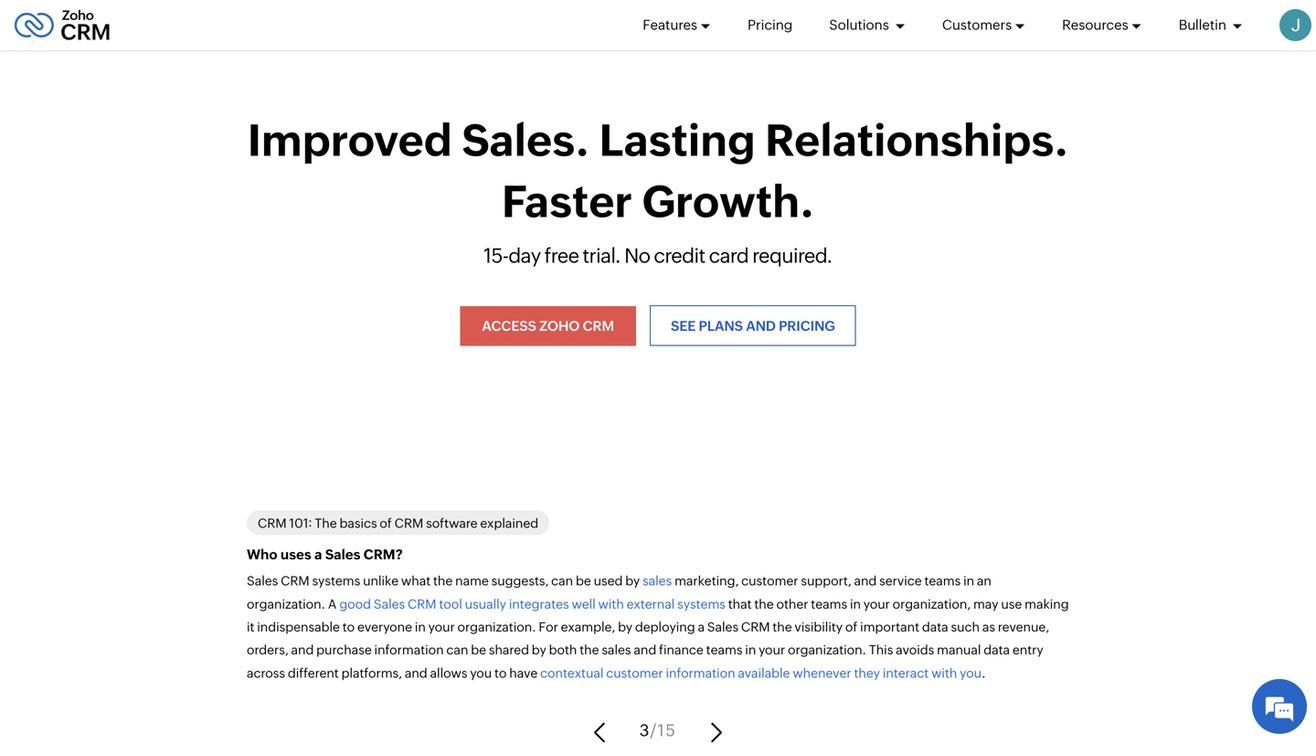 Task type: describe. For each thing, give the bounding box(es) containing it.
it
[[247, 620, 255, 634]]

avoids
[[896, 643, 934, 657]]

sales down who at the left
[[247, 574, 278, 588]]

crm 101: the basics of crm software explained
[[258, 516, 539, 531]]

1 horizontal spatial information
[[666, 666, 735, 680]]

0 vertical spatial systems
[[312, 574, 360, 588]]

relationships.
[[765, 115, 1069, 165]]

what
[[401, 574, 431, 588]]

0 horizontal spatial data
[[922, 620, 949, 634]]

.
[[982, 666, 986, 680]]

the right that
[[754, 597, 774, 611]]

1 horizontal spatial can
[[551, 574, 573, 588]]

such
[[951, 620, 980, 634]]

1 vertical spatial by
[[618, 620, 633, 634]]

who uses a sales crm?
[[247, 547, 403, 563]]

sales crm systems unlike what the name suggests, can be used by sales
[[247, 574, 675, 588]]

no
[[624, 244, 650, 267]]

free
[[544, 244, 579, 267]]

15-
[[484, 244, 508, 267]]

credit
[[654, 244, 705, 267]]

that
[[728, 597, 752, 611]]

interact
[[883, 666, 929, 680]]

sales link
[[643, 574, 675, 588]]

used
[[594, 574, 623, 588]]

sales inside that the other teams in your organization, may use making it indispensable to everyone in your organization. for example, by deploying a sales crm the visibility of important data such as revenue, orders, and purchase information can be shared by both the sales and finance teams in your organization. this avoids manual data entry across different platforms, and allows you to have
[[707, 620, 739, 634]]

1 horizontal spatial teams
[[811, 597, 847, 611]]

1 horizontal spatial be
[[576, 574, 591, 588]]

sales up everyone
[[374, 597, 405, 611]]

improved sales. lasting relationships. faster growth.
[[248, 115, 1069, 227]]

may
[[973, 597, 999, 611]]

sales.
[[462, 115, 590, 165]]

see plans and pricing
[[671, 318, 835, 334]]

marketing,
[[675, 574, 739, 588]]

2 vertical spatial organization.
[[788, 643, 867, 657]]

next
[[700, 726, 726, 739]]

unlike
[[363, 574, 399, 588]]

3 /15
[[640, 721, 677, 740]]

pricing link
[[748, 0, 793, 50]]

zoho
[[539, 318, 580, 334]]

features
[[643, 17, 697, 33]]

previous button
[[590, 721, 637, 743]]

solutions link
[[829, 0, 906, 50]]

contextual customer information available whenever they interact with you .
[[540, 666, 986, 680]]

next button
[[699, 721, 727, 743]]

support,
[[801, 574, 852, 588]]

usually
[[465, 597, 506, 611]]

1 vertical spatial systems
[[677, 597, 726, 611]]

customers
[[942, 17, 1012, 33]]

with for well
[[598, 597, 624, 611]]

with for interact
[[932, 666, 957, 680]]

can inside that the other teams in your organization, may use making it indispensable to everyone in your organization. for example, by deploying a sales crm the visibility of important data such as revenue, orders, and purchase information can be shared by both the sales and finance teams in your organization. this avoids manual data entry across different platforms, and allows you to have
[[446, 643, 468, 657]]

crm down 'uses'
[[281, 574, 310, 588]]

crm left 101:
[[258, 516, 287, 531]]

1 horizontal spatial organization.
[[458, 620, 536, 634]]

deploying
[[635, 620, 695, 634]]

indispensable
[[257, 620, 340, 634]]

manual
[[937, 643, 981, 657]]

zoho crm logo image
[[14, 5, 111, 45]]

bulletin link
[[1179, 0, 1243, 50]]

in down support,
[[850, 597, 861, 611]]

have
[[509, 666, 538, 680]]

example,
[[561, 620, 615, 634]]

finance
[[659, 643, 704, 657]]

the up tool
[[433, 574, 453, 588]]

different
[[288, 666, 339, 680]]

0 horizontal spatial a
[[314, 547, 322, 563]]

an
[[977, 574, 992, 588]]

15-day free trial. no credit card required.
[[484, 244, 833, 267]]

0 horizontal spatial teams
[[706, 643, 743, 657]]

other
[[777, 597, 808, 611]]

good sales crm tool usually integrates well with external systems
[[339, 597, 726, 611]]

a inside that the other teams in your organization, may use making it indispensable to everyone in your organization. for example, by deploying a sales crm the visibility of important data such as revenue, orders, and purchase information can be shared by both the sales and finance teams in your organization. this avoids manual data entry across different platforms, and allows you to have
[[698, 620, 705, 634]]

1 vertical spatial to
[[495, 666, 507, 680]]

integrates
[[509, 597, 569, 611]]

explained
[[480, 516, 539, 531]]

teams inside marketing, customer support, and service teams in an organization. a
[[925, 574, 961, 588]]

a
[[328, 597, 337, 611]]

access
[[482, 318, 536, 334]]

the down the other on the right of the page
[[773, 620, 792, 634]]

well
[[572, 597, 596, 611]]

for
[[539, 620, 558, 634]]

day
[[508, 244, 541, 267]]

whenever
[[793, 666, 852, 680]]

solutions
[[829, 17, 892, 33]]

service
[[879, 574, 922, 588]]

/15
[[650, 721, 677, 740]]

marketing, customer support, and service teams in an organization. a
[[247, 574, 992, 611]]

entry
[[1013, 643, 1044, 657]]

sales down basics
[[325, 547, 361, 563]]

be inside that the other teams in your organization, may use making it indispensable to everyone in your organization. for example, by deploying a sales crm the visibility of important data such as revenue, orders, and purchase information can be shared by both the sales and finance teams in your organization. this avoids manual data entry across different platforms, and allows you to have
[[471, 643, 486, 657]]

organization. inside marketing, customer support, and service teams in an organization. a
[[247, 597, 325, 611]]

plans
[[699, 318, 743, 334]]

resources
[[1062, 17, 1129, 33]]

0 vertical spatial by
[[625, 574, 640, 588]]

shared
[[489, 643, 529, 657]]

pricing
[[779, 318, 835, 334]]

as
[[982, 620, 995, 634]]

making
[[1025, 597, 1069, 611]]

visibility
[[795, 620, 843, 634]]



Task type: vqa. For each thing, say whether or not it's contained in the screenshot.
right be
yes



Task type: locate. For each thing, give the bounding box(es) containing it.
information
[[374, 643, 444, 657], [666, 666, 735, 680]]

0 horizontal spatial customer
[[606, 666, 663, 680]]

data down as
[[984, 643, 1010, 657]]

2 vertical spatial your
[[759, 643, 785, 657]]

with
[[598, 597, 624, 611], [932, 666, 957, 680]]

and inside marketing, customer support, and service teams in an organization. a
[[854, 574, 877, 588]]

1 vertical spatial a
[[698, 620, 705, 634]]

sales
[[325, 547, 361, 563], [247, 574, 278, 588], [374, 597, 405, 611], [707, 620, 739, 634]]

and
[[854, 574, 877, 588], [291, 643, 314, 657], [634, 643, 656, 657], [405, 666, 428, 680]]

the down example,
[[580, 643, 599, 657]]

you right allows
[[470, 666, 492, 680]]

of inside that the other teams in your organization, may use making it indispensable to everyone in your organization. for example, by deploying a sales crm the visibility of important data such as revenue, orders, and purchase information can be shared by both the sales and finance teams in your organization. this avoids manual data entry across different platforms, and allows you to have
[[845, 620, 858, 634]]

basics
[[340, 516, 377, 531]]

sales up external
[[643, 574, 672, 588]]

good
[[339, 597, 371, 611]]

access zoho crm link
[[460, 306, 636, 346]]

you inside that the other teams in your organization, may use making it indispensable to everyone in your organization. for example, by deploying a sales crm the visibility of important data such as revenue, orders, and purchase information can be shared by both the sales and finance teams in your organization. this avoids manual data entry across different platforms, and allows you to have
[[470, 666, 492, 680]]

information down finance
[[666, 666, 735, 680]]

pricing
[[748, 17, 793, 33]]

organization. down the "usually"
[[458, 620, 536, 634]]

organization. up indispensable
[[247, 597, 325, 611]]

customer for marketing,
[[741, 574, 798, 588]]

0 vertical spatial can
[[551, 574, 573, 588]]

contextual
[[540, 666, 604, 680]]

resources link
[[1062, 0, 1142, 50]]

0 vertical spatial information
[[374, 643, 444, 657]]

sales
[[643, 574, 672, 588], [602, 643, 631, 657]]

lasting
[[599, 115, 756, 165]]

sales inside that the other teams in your organization, may use making it indispensable to everyone in your organization. for example, by deploying a sales crm the visibility of important data such as revenue, orders, and purchase information can be shared by both the sales and finance teams in your organization. this avoids manual data entry across different platforms, and allows you to have
[[602, 643, 631, 657]]

0 horizontal spatial you
[[470, 666, 492, 680]]

both
[[549, 643, 577, 657]]

1 horizontal spatial customer
[[741, 574, 798, 588]]

use
[[1001, 597, 1022, 611]]

suggests,
[[491, 574, 549, 588]]

faster
[[502, 177, 633, 227]]

0 vertical spatial be
[[576, 574, 591, 588]]

1 horizontal spatial data
[[984, 643, 1010, 657]]

0 vertical spatial sales
[[643, 574, 672, 588]]

1 vertical spatial can
[[446, 643, 468, 657]]

2 horizontal spatial teams
[[925, 574, 961, 588]]

good sales crm tool usually integrates well with external systems link
[[339, 597, 726, 611]]

be up well
[[576, 574, 591, 588]]

0 vertical spatial to
[[343, 620, 355, 634]]

1 vertical spatial with
[[932, 666, 957, 680]]

in right everyone
[[415, 620, 426, 634]]

0 horizontal spatial sales
[[602, 643, 631, 657]]

2 vertical spatial by
[[532, 643, 546, 657]]

teams up organization,
[[925, 574, 961, 588]]

platforms,
[[341, 666, 402, 680]]

systems down the marketing,
[[677, 597, 726, 611]]

your up available
[[759, 643, 785, 657]]

1 you from the left
[[470, 666, 492, 680]]

allows
[[430, 666, 468, 680]]

0 horizontal spatial with
[[598, 597, 624, 611]]

organization. up whenever
[[788, 643, 867, 657]]

0 horizontal spatial your
[[428, 620, 455, 634]]

sales down that
[[707, 620, 739, 634]]

1 horizontal spatial your
[[759, 643, 785, 657]]

and down 'deploying'
[[634, 643, 656, 657]]

2 horizontal spatial your
[[864, 597, 890, 611]]

1 horizontal spatial sales
[[643, 574, 672, 588]]

0 horizontal spatial can
[[446, 643, 468, 657]]

0 horizontal spatial organization.
[[247, 597, 325, 611]]

systems up a at bottom
[[312, 574, 360, 588]]

0 horizontal spatial be
[[471, 643, 486, 657]]

crm inside that the other teams in your organization, may use making it indispensable to everyone in your organization. for example, by deploying a sales crm the visibility of important data such as revenue, orders, and purchase information can be shared by both the sales and finance teams in your organization. this avoids manual data entry across different platforms, and allows you to have
[[741, 620, 770, 634]]

in up contextual customer information available whenever they interact with you link
[[745, 643, 756, 657]]

teams
[[925, 574, 961, 588], [811, 597, 847, 611], [706, 643, 743, 657]]

0 vertical spatial teams
[[925, 574, 961, 588]]

crm right zoho
[[583, 318, 614, 334]]

be
[[576, 574, 591, 588], [471, 643, 486, 657]]

in inside marketing, customer support, and service teams in an organization. a
[[964, 574, 974, 588]]

information down everyone
[[374, 643, 444, 657]]

external
[[627, 597, 675, 611]]

available
[[738, 666, 790, 680]]

growth.
[[642, 177, 814, 227]]

software
[[426, 516, 478, 531]]

1 horizontal spatial of
[[845, 620, 858, 634]]

by right used
[[625, 574, 640, 588]]

0 vertical spatial organization.
[[247, 597, 325, 611]]

improved
[[248, 115, 452, 165]]

can
[[551, 574, 573, 588], [446, 643, 468, 657]]

1 vertical spatial teams
[[811, 597, 847, 611]]

you down manual
[[960, 666, 982, 680]]

required.
[[752, 244, 833, 267]]

systems
[[312, 574, 360, 588], [677, 597, 726, 611]]

everyone
[[357, 620, 412, 634]]

your up important
[[864, 597, 890, 611]]

1 horizontal spatial you
[[960, 666, 982, 680]]

that the other teams in your organization, may use making it indispensable to everyone in your organization. for example, by deploying a sales crm the visibility of important data such as revenue, orders, and purchase information can be shared by both the sales and finance teams in your organization. this avoids manual data entry across different platforms, and allows you to have
[[247, 597, 1069, 680]]

of right basics
[[380, 516, 392, 531]]

to up purchase
[[343, 620, 355, 634]]

1 vertical spatial organization.
[[458, 620, 536, 634]]

and left allows
[[405, 666, 428, 680]]

orders,
[[247, 643, 289, 657]]

important
[[860, 620, 920, 634]]

a up finance
[[698, 620, 705, 634]]

tool
[[439, 597, 462, 611]]

across
[[247, 666, 285, 680]]

see
[[671, 318, 696, 334]]

can up well
[[551, 574, 573, 588]]

contextual customer information available whenever they interact with you link
[[540, 666, 982, 680]]

features link
[[643, 0, 711, 50]]

by left both
[[532, 643, 546, 657]]

of
[[380, 516, 392, 531], [845, 620, 858, 634]]

customer for contextual
[[606, 666, 663, 680]]

of right visibility
[[845, 620, 858, 634]]

with down used
[[598, 597, 624, 611]]

2 you from the left
[[960, 666, 982, 680]]

1 horizontal spatial a
[[698, 620, 705, 634]]

with down manual
[[932, 666, 957, 680]]

name
[[455, 574, 489, 588]]

0 horizontal spatial information
[[374, 643, 444, 657]]

a
[[314, 547, 322, 563], [698, 620, 705, 634]]

crm?
[[364, 547, 403, 563]]

access zoho crm
[[482, 318, 614, 334]]

card
[[709, 244, 749, 267]]

they
[[854, 666, 880, 680]]

0 vertical spatial of
[[380, 516, 392, 531]]

0 vertical spatial data
[[922, 620, 949, 634]]

see plans and pricing link
[[650, 305, 856, 346]]

1 vertical spatial data
[[984, 643, 1010, 657]]

2 vertical spatial teams
[[706, 643, 743, 657]]

teams right finance
[[706, 643, 743, 657]]

0 vertical spatial your
[[864, 597, 890, 611]]

teams down support,
[[811, 597, 847, 611]]

1 vertical spatial be
[[471, 643, 486, 657]]

101:
[[289, 516, 312, 531]]

to left 'have'
[[495, 666, 507, 680]]

0 vertical spatial customer
[[741, 574, 798, 588]]

data down organization,
[[922, 620, 949, 634]]

by
[[625, 574, 640, 588], [618, 620, 633, 634], [532, 643, 546, 657]]

information inside that the other teams in your organization, may use making it indispensable to everyone in your organization. for example, by deploying a sales crm the visibility of important data such as revenue, orders, and purchase information can be shared by both the sales and finance teams in your organization. this avoids manual data entry across different platforms, and allows you to have
[[374, 643, 444, 657]]

customer up the other on the right of the page
[[741, 574, 798, 588]]

1 vertical spatial of
[[845, 620, 858, 634]]

2 horizontal spatial organization.
[[788, 643, 867, 657]]

crm up crm?
[[395, 516, 423, 531]]

can up allows
[[446, 643, 468, 657]]

and left service
[[854, 574, 877, 588]]

the
[[433, 574, 453, 588], [754, 597, 774, 611], [773, 620, 792, 634], [580, 643, 599, 657]]

by down external
[[618, 620, 633, 634]]

your down tool
[[428, 620, 455, 634]]

and down indispensable
[[291, 643, 314, 657]]

customer down finance
[[606, 666, 663, 680]]

uses
[[281, 547, 311, 563]]

1 horizontal spatial with
[[932, 666, 957, 680]]

1 vertical spatial sales
[[602, 643, 631, 657]]

customer inside marketing, customer support, and service teams in an organization. a
[[741, 574, 798, 588]]

0 horizontal spatial of
[[380, 516, 392, 531]]

bulletin
[[1179, 17, 1229, 33]]

sales down example,
[[602, 643, 631, 657]]

1 horizontal spatial systems
[[677, 597, 726, 611]]

who
[[247, 547, 278, 563]]

the
[[315, 516, 337, 531]]

customer
[[741, 574, 798, 588], [606, 666, 663, 680]]

revenue,
[[998, 620, 1049, 634]]

0 horizontal spatial systems
[[312, 574, 360, 588]]

crm down what
[[408, 597, 437, 611]]

1 vertical spatial information
[[666, 666, 735, 680]]

in left an
[[964, 574, 974, 588]]

and
[[746, 318, 776, 334]]

1 vertical spatial your
[[428, 620, 455, 634]]

1 horizontal spatial to
[[495, 666, 507, 680]]

0 horizontal spatial to
[[343, 620, 355, 634]]

a right 'uses'
[[314, 547, 322, 563]]

0 vertical spatial a
[[314, 547, 322, 563]]

john smith image
[[1280, 9, 1312, 41]]

purchase
[[316, 643, 372, 657]]

be left shared
[[471, 643, 486, 657]]

crm down that
[[741, 620, 770, 634]]

0 vertical spatial with
[[598, 597, 624, 611]]

1 vertical spatial customer
[[606, 666, 663, 680]]

3
[[640, 721, 650, 740]]



